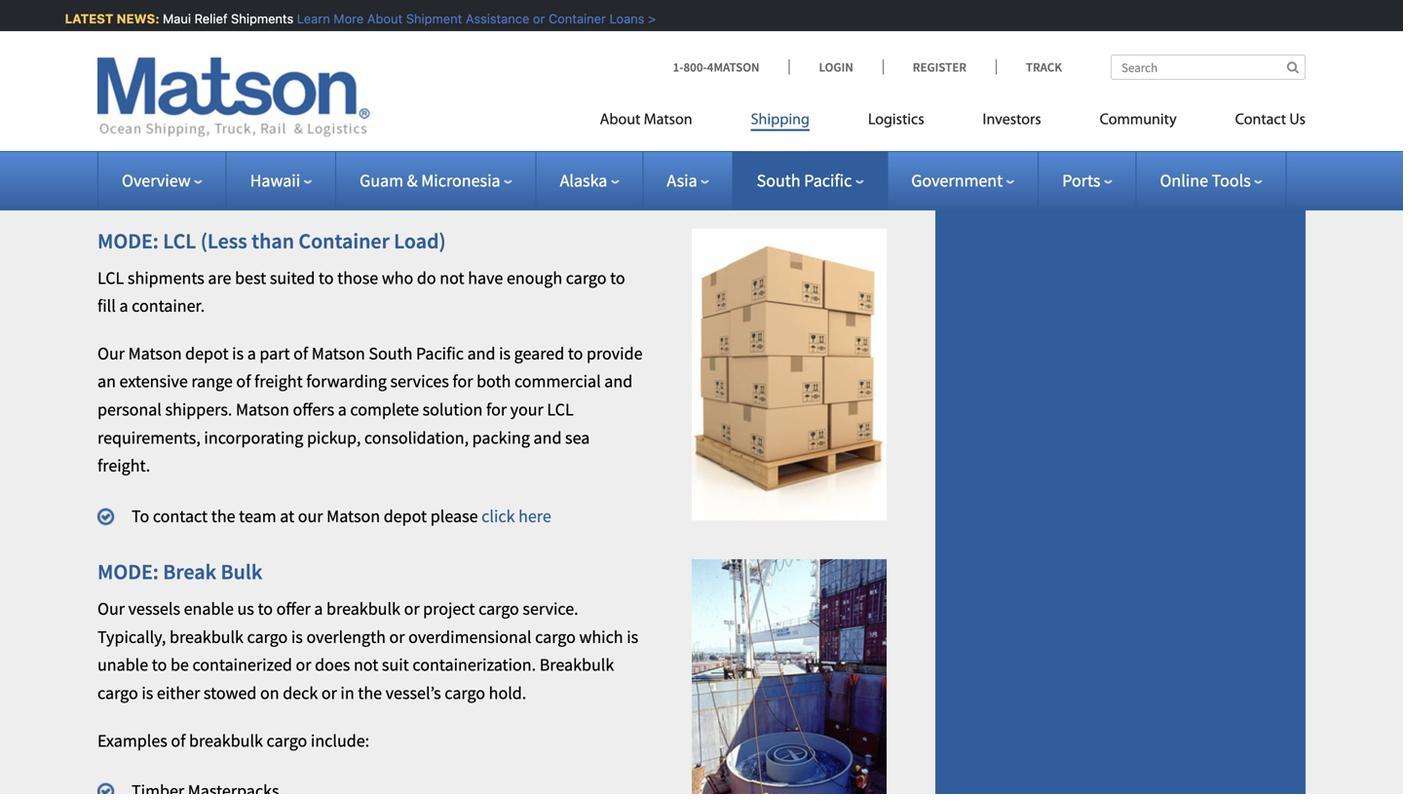 Task type: describe. For each thing, give the bounding box(es) containing it.
to left be
[[152, 654, 167, 676]]

or right assistance
[[529, 11, 541, 26]]

unable
[[97, 654, 148, 676]]

2 horizontal spatial of
[[294, 342, 308, 364]]

1 horizontal spatial and
[[534, 427, 562, 449]]

bulk
[[221, 559, 262, 585]]

examples of breakbulk cargo include:
[[97, 730, 370, 752]]

0 horizontal spatial container
[[299, 227, 390, 254]]

40′ for flush
[[171, 106, 193, 128]]

20′ for 20′ & 40′ high cube dry & reefer containers containers
[[132, 38, 153, 60]]

1 horizontal spatial south
[[757, 170, 801, 192]]

(less
[[201, 227, 247, 254]]

& for 20′ & 40′ general purpose dry & reefer containers
[[157, 5, 168, 26]]

community
[[1100, 113, 1177, 128]]

or left project
[[404, 598, 420, 620]]

the inside the our vessels enable us to offer a breakbulk or project cargo service. typically, breakbulk cargo is overlength or overdimensional cargo which is unable to be containerized or does not suit containerization. breakbulk cargo is either stowed on deck or in the vessel's cargo hold.
[[358, 682, 382, 704]]

service.
[[523, 598, 579, 620]]

dry for purpose
[[321, 5, 347, 26]]

forwarding
[[306, 371, 387, 392]]

services
[[390, 371, 449, 392]]

is right which
[[627, 626, 639, 648]]

or up deck
[[296, 654, 311, 676]]

fill
[[97, 295, 116, 317]]

shipment
[[277, 174, 347, 196]]

breakbulk
[[540, 654, 614, 676]]

is left part
[[232, 342, 244, 364]]

20′ for 20′ & 40′ open top dry containers
[[132, 72, 153, 94]]

who
[[382, 267, 414, 289]]

cargo down service.
[[535, 626, 576, 648]]

contact us link
[[1206, 103, 1306, 143]]

best
[[235, 267, 266, 289]]

is up both
[[499, 342, 511, 364]]

are
[[208, 267, 231, 289]]

1 vertical spatial please
[[407, 174, 454, 196]]

& up 20′ & 40′ high cube dry & reefer containers containers
[[350, 5, 361, 26]]

about matson
[[600, 113, 693, 128]]

20′ & 40′ open top dry containers
[[132, 72, 379, 94]]

dry for cube
[[275, 38, 301, 60]]

geared
[[514, 342, 565, 364]]

cargo up overdimensional
[[479, 598, 519, 620]]

register link
[[883, 59, 996, 75]]

high
[[196, 38, 231, 60]]

break
[[163, 559, 216, 585]]

or up suit at the bottom left
[[389, 626, 405, 648]]

2 vertical spatial here
[[519, 505, 551, 527]]

to left those
[[319, 267, 334, 289]]

1-
[[673, 59, 684, 75]]

investors
[[983, 113, 1042, 128]]

personal
[[97, 399, 162, 421]]

project
[[423, 598, 475, 620]]

be
[[171, 654, 189, 676]]

or left in
[[321, 682, 337, 704]]

general
[[196, 5, 253, 26]]

purpose
[[257, 5, 318, 26]]

include:
[[311, 730, 370, 752]]

2 vertical spatial please
[[431, 505, 478, 527]]

2 vertical spatial click
[[482, 505, 515, 527]]

lcl shipments are best suited to those who do not have enough cargo to fill a container.
[[97, 267, 625, 317]]

1 horizontal spatial for
[[486, 399, 507, 421]]

guam
[[360, 170, 404, 192]]

in
[[341, 682, 354, 704]]

suit
[[382, 654, 409, 676]]

shipments
[[227, 11, 289, 26]]

cargo up containerized
[[247, 626, 288, 648]]

specifications
[[292, 140, 393, 162]]

20′ & 40′ flush folding flatracks
[[132, 106, 364, 128]]

flatracks
[[298, 106, 364, 128]]

cargo inside the lcl shipments are best suited to those who do not have enough cargo to fill a container.
[[566, 267, 607, 289]]

cube
[[234, 38, 272, 60]]

assistance
[[462, 11, 525, 26]]

team
[[239, 505, 276, 527]]

contact us
[[1235, 113, 1306, 128]]

20′ & 40′ high cube dry & reefer containers containers
[[132, 38, 532, 60]]

1 horizontal spatial depot
[[384, 505, 427, 527]]

open
[[196, 72, 236, 94]]

requirements,
[[97, 427, 201, 449]]

fcl
[[247, 174, 274, 196]]

hawaii
[[250, 170, 300, 192]]

matson right at
[[327, 505, 380, 527]]

is left "either"
[[142, 682, 153, 704]]

not inside the our vessels enable us to offer a breakbulk or project cargo service. typically, breakbulk cargo is overlength or overdimensional cargo which is unable to be containerized or does not suit containerization. breakbulk cargo is either stowed on deck or in the vessel's cargo hold.
[[354, 654, 378, 676]]

folding
[[239, 106, 294, 128]]

container
[[219, 140, 289, 162]]

20′ for 20′ & 40′ general purpose dry & reefer containers
[[132, 5, 153, 26]]

0 vertical spatial please
[[396, 140, 444, 162]]

on
[[260, 682, 279, 704]]

both
[[477, 371, 511, 392]]

shipments
[[128, 267, 204, 289]]

to discuss your fcl shipment with us please click here
[[132, 174, 528, 196]]

shipment
[[402, 11, 458, 26]]

is down offer
[[291, 626, 303, 648]]

provide
[[587, 342, 643, 364]]

dry for top
[[271, 72, 296, 94]]

to left offer
[[258, 598, 273, 620]]

containerized
[[192, 654, 292, 676]]

matson up forwarding at the top left
[[312, 342, 365, 364]]

mode: break bulk
[[97, 559, 262, 585]]

learn
[[293, 11, 326, 26]]

community link
[[1071, 103, 1206, 143]]

extensive
[[119, 371, 188, 392]]

tools
[[1212, 170, 1251, 192]]

40′ for high
[[171, 38, 193, 60]]

not inside the lcl shipments are best suited to those who do not have enough cargo to fill a container.
[[440, 267, 465, 289]]

south pacific link
[[757, 170, 864, 192]]

shipping
[[751, 113, 810, 128]]

online tools link
[[1160, 170, 1263, 192]]

lcl inside the our matson depot is a part of matson south pacific and is geared to provide an extensive range of freight forwarding services for both commercial and personal shippers. matson offers a complete solution for your lcl requirements, incorporating pickup, consolidation, packing and sea freight.
[[547, 399, 574, 421]]

overview
[[122, 170, 191, 192]]

mode: for mode: lcl (less than container load)
[[97, 227, 159, 254]]

1 vertical spatial click
[[458, 174, 491, 196]]

micronesia
[[421, 170, 501, 192]]

about inside "top menu" navigation
[[600, 113, 641, 128]]

those
[[337, 267, 378, 289]]

ports link
[[1063, 170, 1112, 192]]

blue matson logo with ocean, shipping, truck, rail and logistics written beneath it. image
[[97, 58, 370, 137]]

0 horizontal spatial containers
[[300, 72, 379, 94]]

click here link for to contact the team at our matson depot please
[[482, 505, 551, 527]]

typically,
[[97, 626, 166, 648]]

800-
[[684, 59, 707, 75]]

0 vertical spatial breakbulk
[[327, 598, 401, 620]]

1 horizontal spatial containers
[[415, 5, 494, 26]]

login link
[[789, 59, 883, 75]]

reefer for containers
[[364, 5, 411, 26]]

to for to discuss your fcl shipment with us please click here
[[132, 174, 149, 196]]



Task type: locate. For each thing, give the bounding box(es) containing it.
learn more about shipment assistance or container loans > link
[[293, 11, 652, 26]]

online
[[1160, 170, 1209, 192]]

1 vertical spatial here
[[495, 174, 528, 196]]

0 vertical spatial click
[[447, 140, 481, 162]]

1 our from the top
[[97, 342, 125, 364]]

1 to from the top
[[132, 140, 149, 162]]

packing
[[472, 427, 530, 449]]

1 vertical spatial depot
[[384, 505, 427, 527]]

0 horizontal spatial of
[[171, 730, 186, 752]]

containers containers
[[369, 38, 532, 60]]

2 vertical spatial of
[[171, 730, 186, 752]]

latest news: maui relief shipments learn more about shipment assistance or container loans >
[[61, 11, 652, 26]]

2 mode: from the top
[[97, 559, 159, 585]]

0 vertical spatial reefer
[[364, 5, 411, 26]]

& for 20′ & 40′ flush folding flatracks
[[157, 106, 168, 128]]

lcl inside the lcl shipments are best suited to those who do not have enough cargo to fill a container.
[[97, 267, 124, 289]]

2 40′ from the top
[[171, 38, 193, 60]]

overdimensional
[[409, 626, 532, 648]]

your inside the our matson depot is a part of matson south pacific and is geared to provide an extensive range of freight forwarding services for both commercial and personal shippers. matson offers a complete solution for your lcl requirements, incorporating pickup, consolidation, packing and sea freight.
[[510, 399, 544, 421]]

3 20′ from the top
[[132, 72, 153, 94]]

for up solution
[[453, 371, 473, 392]]

0 vertical spatial the
[[211, 505, 235, 527]]

for down both
[[486, 399, 507, 421]]

our right "view"
[[190, 140, 215, 162]]

does
[[315, 654, 350, 676]]

lcl up shipments
[[163, 227, 196, 254]]

0 horizontal spatial not
[[354, 654, 378, 676]]

our up an
[[97, 342, 125, 364]]

us
[[386, 174, 403, 196], [237, 598, 254, 620]]

incorporating
[[204, 427, 303, 449]]

us right 'with'
[[386, 174, 403, 196]]

0 vertical spatial here
[[484, 140, 517, 162]]

container
[[545, 11, 602, 26], [299, 227, 390, 254]]

1 mode: from the top
[[97, 227, 159, 254]]

our matson depot is a part of matson south pacific and is geared to provide an extensive range of freight forwarding services for both commercial and personal shippers. matson offers a complete solution for your lcl requirements, incorporating pickup, consolidation, packing and sea freight.
[[97, 342, 643, 477]]

1 vertical spatial container
[[299, 227, 390, 254]]

about right more
[[363, 11, 399, 26]]

dry down the purpose on the left top
[[275, 38, 301, 60]]

deck
[[283, 682, 318, 704]]

commercial
[[515, 371, 601, 392]]

containers
[[415, 5, 494, 26], [300, 72, 379, 94]]

a left part
[[247, 342, 256, 364]]

2 vertical spatial dry
[[271, 72, 296, 94]]

1 horizontal spatial container
[[545, 11, 602, 26]]

1 40′ from the top
[[171, 5, 193, 26]]

lcl up "fill" in the left of the page
[[97, 267, 124, 289]]

depot up range
[[185, 342, 229, 364]]

of right examples
[[171, 730, 186, 752]]

click down packing
[[482, 505, 515, 527]]

vessels
[[128, 598, 180, 620]]

2 vertical spatial lcl
[[547, 399, 574, 421]]

please down consolidation,
[[431, 505, 478, 527]]

None search field
[[1111, 55, 1306, 80]]

and left sea
[[534, 427, 562, 449]]

2 horizontal spatial lcl
[[547, 399, 574, 421]]

please right guam
[[407, 174, 454, 196]]

us
[[1290, 113, 1306, 128]]

& up "view"
[[157, 106, 168, 128]]

1 vertical spatial our
[[298, 505, 323, 527]]

lcl down commercial
[[547, 399, 574, 421]]

0 vertical spatial about
[[363, 11, 399, 26]]

& down learn
[[304, 38, 315, 60]]

mode: lcl (less than container load)
[[97, 227, 446, 254]]

matson down 1- at left top
[[644, 113, 693, 128]]

1 vertical spatial to
[[132, 174, 149, 196]]

1 vertical spatial not
[[354, 654, 378, 676]]

to view our container specifications please click here
[[132, 140, 517, 162]]

search image
[[1287, 61, 1299, 74]]

cargo down unable
[[97, 682, 138, 704]]

1 vertical spatial reefer
[[319, 38, 365, 60]]

and
[[467, 342, 496, 364], [605, 371, 633, 392], [534, 427, 562, 449]]

1 vertical spatial dry
[[275, 38, 301, 60]]

0 vertical spatial us
[[386, 174, 403, 196]]

our vessels enable us to offer a breakbulk or project cargo service. typically, breakbulk cargo is overlength or overdimensional cargo which is unable to be containerized or does not suit containerization. breakbulk cargo is either stowed on deck or in the vessel's cargo hold.
[[97, 598, 639, 704]]

us right enable at bottom left
[[237, 598, 254, 620]]

breakbulk down 'stowed'
[[189, 730, 263, 752]]

40′ left flush
[[171, 106, 193, 128]]

2 vertical spatial breakbulk
[[189, 730, 263, 752]]

2 horizontal spatial and
[[605, 371, 633, 392]]

0 horizontal spatial the
[[211, 505, 235, 527]]

part
[[260, 342, 290, 364]]

1 horizontal spatial not
[[440, 267, 465, 289]]

offer
[[276, 598, 311, 620]]

1 horizontal spatial of
[[236, 371, 251, 392]]

1 vertical spatial the
[[358, 682, 382, 704]]

a inside the lcl shipments are best suited to those who do not have enough cargo to fill a container.
[[119, 295, 128, 317]]

here left alaska
[[495, 174, 528, 196]]

click up micronesia
[[447, 140, 481, 162]]

here down packing
[[519, 505, 551, 527]]

0 horizontal spatial your
[[210, 174, 243, 196]]

more
[[329, 11, 360, 26]]

sea
[[565, 427, 590, 449]]

than
[[252, 227, 294, 254]]

vessel's
[[386, 682, 441, 704]]

40′ left open
[[171, 72, 193, 94]]

pacific down shipping link
[[804, 170, 852, 192]]

1 vertical spatial your
[[510, 399, 544, 421]]

containerization.
[[413, 654, 536, 676]]

0 horizontal spatial our
[[190, 140, 215, 162]]

top menu navigation
[[600, 103, 1306, 143]]

click here link left alaska
[[458, 174, 528, 196]]

0 horizontal spatial and
[[467, 342, 496, 364]]

our inside the our matson depot is a part of matson south pacific and is geared to provide an extensive range of freight forwarding services for both commercial and personal shippers. matson offers a complete solution for your lcl requirements, incorporating pickup, consolidation, packing and sea freight.
[[97, 342, 125, 364]]

4 40′ from the top
[[171, 106, 193, 128]]

containers down 20′ & 40′ high cube dry & reefer containers containers
[[300, 72, 379, 94]]

matson up extensive
[[128, 342, 182, 364]]

depot inside the our matson depot is a part of matson south pacific and is geared to provide an extensive range of freight forwarding services for both commercial and personal shippers. matson offers a complete solution for your lcl requirements, incorporating pickup, consolidation, packing and sea freight.
[[185, 342, 229, 364]]

click here link for to view our container specifications please
[[447, 140, 517, 162]]

0 vertical spatial lcl
[[163, 227, 196, 254]]

1 vertical spatial lcl
[[97, 267, 124, 289]]

40′ for general
[[171, 5, 193, 26]]

cargo right 'enough'
[[566, 267, 607, 289]]

lcl
[[163, 227, 196, 254], [97, 267, 124, 289], [547, 399, 574, 421]]

and up both
[[467, 342, 496, 364]]

0 vertical spatial click here link
[[447, 140, 517, 162]]

hold.
[[489, 682, 527, 704]]

&
[[157, 5, 168, 26], [350, 5, 361, 26], [157, 38, 168, 60], [304, 38, 315, 60], [157, 72, 168, 94], [157, 106, 168, 128], [407, 170, 418, 192]]

enough
[[507, 267, 562, 289]]

& for 20′ & 40′ open top dry containers
[[157, 72, 168, 94]]

pickup,
[[307, 427, 361, 449]]

1 horizontal spatial your
[[510, 399, 544, 421]]

with
[[351, 174, 383, 196]]

pacific inside the our matson depot is a part of matson south pacific and is geared to provide an extensive range of freight forwarding services for both commercial and personal shippers. matson offers a complete solution for your lcl requirements, incorporating pickup, consolidation, packing and sea freight.
[[416, 342, 464, 364]]

track
[[1026, 59, 1062, 75]]

20′ & 40′ general purpose dry & reefer containers
[[132, 5, 494, 26]]

about matson link
[[600, 103, 722, 143]]

to inside the our matson depot is a part of matson south pacific and is geared to provide an extensive range of freight forwarding services for both commercial and personal shippers. matson offers a complete solution for your lcl requirements, incorporating pickup, consolidation, packing and sea freight.
[[568, 342, 583, 364]]

an
[[97, 371, 116, 392]]

loans
[[605, 11, 641, 26]]

1 vertical spatial and
[[605, 371, 633, 392]]

container up those
[[299, 227, 390, 254]]

a inside the our vessels enable us to offer a breakbulk or project cargo service. typically, breakbulk cargo is overlength or overdimensional cargo which is unable to be containerized or does not suit containerization. breakbulk cargo is either stowed on deck or in the vessel's cargo hold.
[[314, 598, 323, 620]]

mode:
[[97, 227, 159, 254], [97, 559, 159, 585]]

shipping link
[[722, 103, 839, 143]]

0 vertical spatial containers
[[415, 5, 494, 26]]

reefer right more
[[364, 5, 411, 26]]

0 horizontal spatial pacific
[[416, 342, 464, 364]]

of right part
[[294, 342, 308, 364]]

reefer
[[364, 5, 411, 26], [319, 38, 365, 60]]

login
[[819, 59, 854, 75]]

1 20′ from the top
[[132, 5, 153, 26]]

1 horizontal spatial lcl
[[163, 227, 196, 254]]

1 vertical spatial click here link
[[458, 174, 528, 196]]

to for to view our container specifications please click here
[[132, 140, 149, 162]]

& right news:
[[157, 5, 168, 26]]

4matson
[[707, 59, 760, 75]]

1 horizontal spatial the
[[358, 682, 382, 704]]

2 vertical spatial to
[[132, 505, 149, 527]]

and down provide
[[605, 371, 633, 392]]

south pacific
[[757, 170, 852, 192]]

south up services
[[369, 342, 413, 364]]

hawaii link
[[250, 170, 312, 192]]

1 vertical spatial about
[[600, 113, 641, 128]]

click
[[447, 140, 481, 162], [458, 174, 491, 196], [482, 505, 515, 527]]

click here link
[[447, 140, 517, 162], [458, 174, 528, 196], [482, 505, 551, 527]]

Search search field
[[1111, 55, 1306, 80]]

0 horizontal spatial about
[[363, 11, 399, 26]]

our
[[190, 140, 215, 162], [298, 505, 323, 527]]

contact
[[1235, 113, 1287, 128]]

2 our from the top
[[97, 598, 125, 620]]

freight
[[254, 371, 303, 392]]

& for guam & micronesia
[[407, 170, 418, 192]]

& left open
[[157, 72, 168, 94]]

3 40′ from the top
[[171, 72, 193, 94]]

a right offer
[[314, 598, 323, 620]]

1-800-4matson
[[673, 59, 760, 75]]

0 horizontal spatial lcl
[[97, 267, 124, 289]]

the right in
[[358, 682, 382, 704]]

3 to from the top
[[132, 505, 149, 527]]

contact
[[153, 505, 208, 527]]

0 vertical spatial of
[[294, 342, 308, 364]]

0 horizontal spatial depot
[[185, 342, 229, 364]]

4 20′ from the top
[[132, 106, 153, 128]]

not
[[440, 267, 465, 289], [354, 654, 378, 676]]

about up alaska link
[[600, 113, 641, 128]]

1 horizontal spatial about
[[600, 113, 641, 128]]

have
[[468, 267, 503, 289]]

depot
[[185, 342, 229, 364], [384, 505, 427, 527]]

1 vertical spatial pacific
[[416, 342, 464, 364]]

asia link
[[667, 170, 709, 192]]

1 vertical spatial containers
[[300, 72, 379, 94]]

alaska link
[[560, 170, 619, 192]]

click here link for to discuss your fcl shipment with us please
[[458, 174, 528, 196]]

to up commercial
[[568, 342, 583, 364]]

the left team
[[211, 505, 235, 527]]

& right guam
[[407, 170, 418, 192]]

logistics link
[[839, 103, 954, 143]]

breakbulk down enable at bottom left
[[170, 626, 244, 648]]

flush
[[196, 106, 236, 128]]

1 vertical spatial mode:
[[97, 559, 159, 585]]

news:
[[112, 11, 155, 26]]

relief
[[190, 11, 223, 26]]

click right guam
[[458, 174, 491, 196]]

not right do
[[440, 267, 465, 289]]

20′ for 20′ & 40′ flush folding flatracks
[[132, 106, 153, 128]]

reefer down more
[[319, 38, 365, 60]]

to
[[132, 140, 149, 162], [132, 174, 149, 196], [132, 505, 149, 527]]

here
[[484, 140, 517, 162], [495, 174, 528, 196], [519, 505, 551, 527]]

our for our vessels enable us to offer a breakbulk or project cargo service. typically, breakbulk cargo is overlength or overdimensional cargo which is unable to be containerized or does not suit containerization. breakbulk cargo is either stowed on deck or in the vessel's cargo hold.
[[97, 598, 125, 620]]

cargo
[[566, 267, 607, 289], [479, 598, 519, 620], [247, 626, 288, 648], [535, 626, 576, 648], [97, 682, 138, 704], [445, 682, 485, 704], [267, 730, 307, 752]]

not left suit at the bottom left
[[354, 654, 378, 676]]

2 vertical spatial and
[[534, 427, 562, 449]]

0 vertical spatial depot
[[185, 342, 229, 364]]

& down maui
[[157, 38, 168, 60]]

do
[[417, 267, 436, 289]]

consolidation,
[[364, 427, 469, 449]]

to left contact
[[132, 505, 149, 527]]

asia
[[667, 170, 697, 192]]

a right "fill" in the left of the page
[[119, 295, 128, 317]]

40′ left general
[[171, 5, 193, 26]]

your left fcl
[[210, 174, 243, 196]]

to for to contact the team at our matson depot please click here
[[132, 505, 149, 527]]

40′ for open
[[171, 72, 193, 94]]

at
[[280, 505, 294, 527]]

here up micronesia
[[484, 140, 517, 162]]

container left the loans
[[545, 11, 602, 26]]

2 20′ from the top
[[132, 38, 153, 60]]

mode: for mode: break bulk
[[97, 559, 159, 585]]

depot down consolidation,
[[384, 505, 427, 527]]

about
[[363, 11, 399, 26], [600, 113, 641, 128]]

a down forwarding at the top left
[[338, 399, 347, 421]]

complete
[[350, 399, 419, 421]]

to left "view"
[[132, 140, 149, 162]]

view
[[153, 140, 187, 162]]

south down shipping link
[[757, 170, 801, 192]]

0 vertical spatial dry
[[321, 5, 347, 26]]

0 vertical spatial and
[[467, 342, 496, 364]]

mode: up vessels
[[97, 559, 159, 585]]

1 vertical spatial us
[[237, 598, 254, 620]]

1 horizontal spatial pacific
[[804, 170, 852, 192]]

0 vertical spatial your
[[210, 174, 243, 196]]

0 vertical spatial for
[[453, 371, 473, 392]]

1 vertical spatial our
[[97, 598, 125, 620]]

freight.
[[97, 455, 150, 477]]

matson up incorporating
[[236, 399, 289, 421]]

0 vertical spatial our
[[190, 140, 215, 162]]

your up packing
[[510, 399, 544, 421]]

our inside the our vessels enable us to offer a breakbulk or project cargo service. typically, breakbulk cargo is overlength or overdimensional cargo which is unable to be containerized or does not suit containerization. breakbulk cargo is either stowed on deck or in the vessel's cargo hold.
[[97, 598, 125, 620]]

our up typically, on the left
[[97, 598, 125, 620]]

click here link up micronesia
[[447, 140, 517, 162]]

0 vertical spatial container
[[545, 11, 602, 26]]

1 horizontal spatial us
[[386, 174, 403, 196]]

1 vertical spatial of
[[236, 371, 251, 392]]

government link
[[912, 170, 1015, 192]]

overlength
[[306, 626, 386, 648]]

0 horizontal spatial south
[[369, 342, 413, 364]]

please up "guam & micronesia"
[[396, 140, 444, 162]]

cargo down containerization.
[[445, 682, 485, 704]]

0 horizontal spatial us
[[237, 598, 254, 620]]

click here link down packing
[[482, 505, 551, 527]]

1 vertical spatial breakbulk
[[170, 626, 244, 648]]

south inside the our matson depot is a part of matson south pacific and is geared to provide an extensive range of freight forwarding services for both commercial and personal shippers. matson offers a complete solution for your lcl requirements, incorporating pickup, consolidation, packing and sea freight.
[[369, 342, 413, 364]]

0 vertical spatial to
[[132, 140, 149, 162]]

40′ left high
[[171, 38, 193, 60]]

latest
[[61, 11, 109, 26]]

20′
[[132, 5, 153, 26], [132, 38, 153, 60], [132, 72, 153, 94], [132, 106, 153, 128]]

2 to from the top
[[132, 174, 149, 196]]

solution
[[423, 399, 483, 421]]

our right at
[[298, 505, 323, 527]]

1 vertical spatial south
[[369, 342, 413, 364]]

reefer for containers containers
[[319, 38, 365, 60]]

track link
[[996, 59, 1062, 75]]

of right range
[[236, 371, 251, 392]]

us inside the our vessels enable us to offer a breakbulk or project cargo service. typically, breakbulk cargo is overlength or overdimensional cargo which is unable to be containerized or does not suit containerization. breakbulk cargo is either stowed on deck or in the vessel's cargo hold.
[[237, 598, 254, 620]]

1 horizontal spatial our
[[298, 505, 323, 527]]

0 vertical spatial pacific
[[804, 170, 852, 192]]

stowed
[[204, 682, 257, 704]]

containers up containers containers
[[415, 5, 494, 26]]

0 vertical spatial not
[[440, 267, 465, 289]]

matson inside about matson link
[[644, 113, 693, 128]]

0 vertical spatial south
[[757, 170, 801, 192]]

2 vertical spatial click here link
[[482, 505, 551, 527]]

0 vertical spatial mode:
[[97, 227, 159, 254]]

to left discuss
[[132, 174, 149, 196]]

breakbulk up "overlength"
[[327, 598, 401, 620]]

mode: up shipments
[[97, 227, 159, 254]]

1 vertical spatial for
[[486, 399, 507, 421]]

0 vertical spatial our
[[97, 342, 125, 364]]

pacific up services
[[416, 342, 464, 364]]

to up provide
[[610, 267, 625, 289]]

our for our matson depot is a part of matson south pacific and is geared to provide an extensive range of freight forwarding services for both commercial and personal shippers. matson offers a complete solution for your lcl requirements, incorporating pickup, consolidation, packing and sea freight.
[[97, 342, 125, 364]]

0 horizontal spatial for
[[453, 371, 473, 392]]

cargo down deck
[[267, 730, 307, 752]]

load)
[[394, 227, 446, 254]]

& for 20′ & 40′ high cube dry & reefer containers containers
[[157, 38, 168, 60]]



Task type: vqa. For each thing, say whether or not it's contained in the screenshot.
Booking
no



